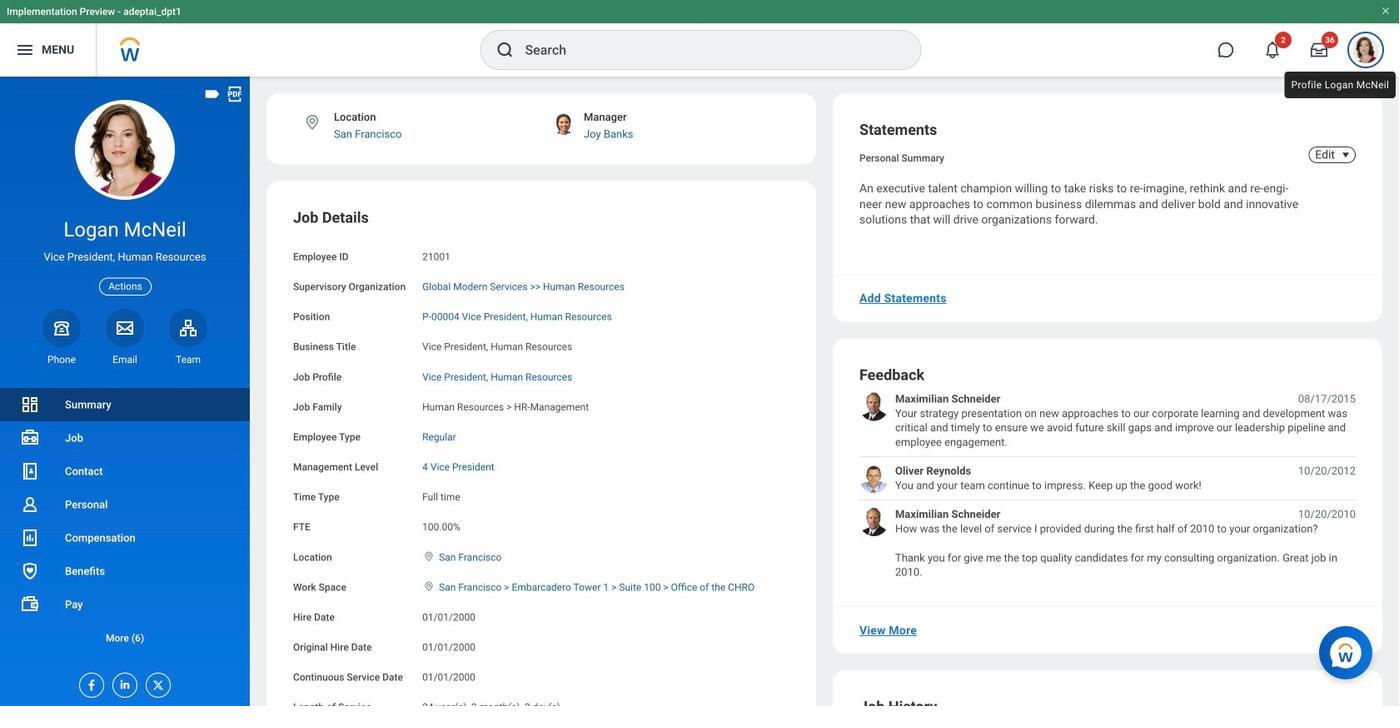 Task type: vqa. For each thing, say whether or not it's contained in the screenshot.
time image
no



Task type: describe. For each thing, give the bounding box(es) containing it.
mail image
[[115, 318, 135, 338]]

navigation pane region
[[0, 77, 250, 706]]

Search Workday  search field
[[525, 32, 887, 68]]

close environment banner image
[[1381, 6, 1391, 16]]

x image
[[147, 674, 165, 692]]

facebook image
[[80, 674, 98, 692]]

contact image
[[20, 461, 40, 481]]

full time element
[[422, 488, 460, 503]]

1 vertical spatial location image
[[422, 581, 436, 592]]

notifications large image
[[1264, 42, 1281, 58]]

summary image
[[20, 395, 40, 415]]

justify image
[[15, 40, 35, 60]]

2 employee's photo (maximilian schneider) image from the top
[[859, 507, 889, 536]]

inbox large image
[[1311, 42, 1328, 58]]



Task type: locate. For each thing, give the bounding box(es) containing it.
employee's photo (maximilian schneider) image down employee's photo (oliver reynolds)
[[859, 507, 889, 536]]

0 horizontal spatial location image
[[303, 113, 321, 132]]

0 vertical spatial location image
[[303, 113, 321, 132]]

phone logan mcneil element
[[42, 353, 81, 366]]

linkedin image
[[113, 674, 132, 691]]

profile logan mcneil image
[[1353, 37, 1379, 67]]

job image
[[20, 428, 40, 448]]

view team image
[[178, 318, 198, 338]]

employee's photo (maximilian schneider) image
[[859, 392, 889, 421], [859, 507, 889, 536]]

tooltip
[[1281, 68, 1399, 102]]

search image
[[495, 40, 515, 60]]

1 horizontal spatial list
[[859, 392, 1356, 580]]

1 vertical spatial employee's photo (maximilian schneider) image
[[859, 507, 889, 536]]

phone image
[[50, 318, 73, 338]]

banner
[[0, 0, 1399, 77]]

location image
[[303, 113, 321, 132], [422, 581, 436, 592]]

view printable version (pdf) image
[[226, 85, 244, 103]]

0 vertical spatial employee's photo (maximilian schneider) image
[[859, 392, 889, 421]]

tag image
[[203, 85, 222, 103]]

1 horizontal spatial location image
[[422, 581, 436, 592]]

benefits image
[[20, 561, 40, 581]]

personal image
[[20, 495, 40, 515]]

group
[[293, 208, 790, 706]]

team logan mcneil element
[[169, 353, 207, 366]]

personal summary element
[[859, 149, 944, 164]]

1 employee's photo (maximilian schneider) image from the top
[[859, 392, 889, 421]]

email logan mcneil element
[[106, 353, 144, 366]]

employee's photo (oliver reynolds) image
[[859, 464, 889, 493]]

pay image
[[20, 595, 40, 615]]

location image
[[422, 551, 436, 562]]

list
[[0, 388, 250, 655], [859, 392, 1356, 580]]

0 horizontal spatial list
[[0, 388, 250, 655]]

employee's photo (maximilian schneider) image up employee's photo (oliver reynolds)
[[859, 392, 889, 421]]

compensation image
[[20, 528, 40, 548]]



